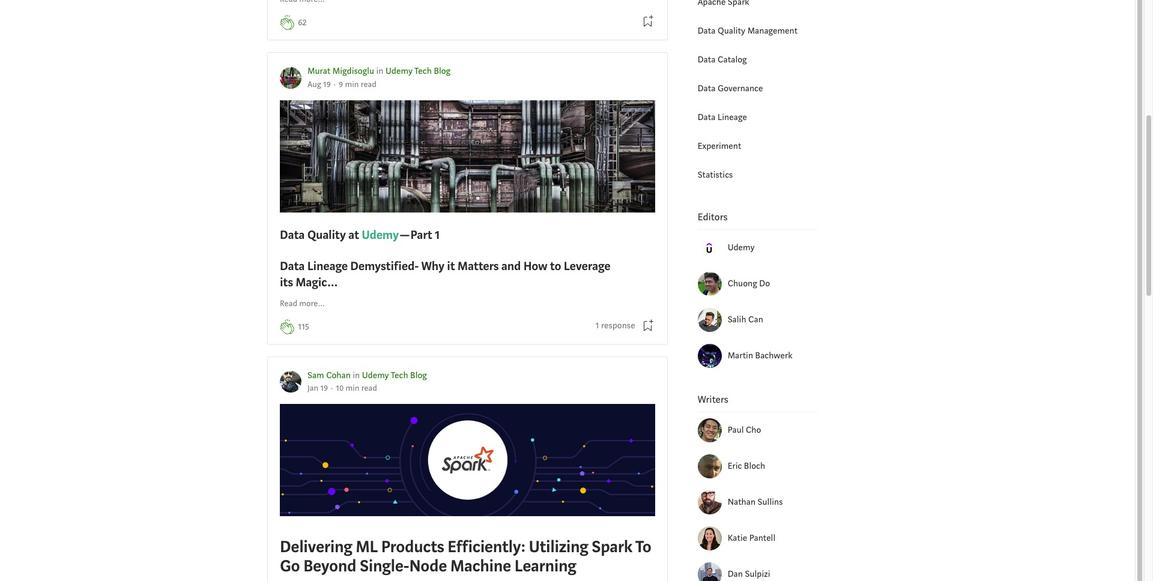 Task type: describe. For each thing, give the bounding box(es) containing it.
experiment link
[[698, 140, 741, 152]]

chuong do link
[[728, 277, 818, 291]]

data for data lineage
[[698, 112, 716, 123]]

aug 19 link
[[307, 79, 331, 90]]

at
[[348, 227, 359, 243]]

eric
[[728, 461, 742, 472]]

go to the profile of nathan sullins image
[[698, 491, 722, 515]]

aug
[[307, 79, 321, 90]]

data quality management
[[698, 25, 798, 36]]

sam cohan in udemy tech blog
[[307, 370, 427, 381]]

murat
[[307, 66, 330, 77]]

sullins
[[758, 497, 783, 508]]

19 for sam
[[320, 383, 328, 394]]

udemy tech blog link for murat migdisoglu in udemy tech blog
[[386, 66, 451, 77]]

data for data governance
[[698, 83, 716, 94]]

writers
[[698, 393, 728, 406]]

data for data catalog
[[698, 54, 716, 65]]

62
[[298, 17, 307, 28]]

data governance
[[698, 83, 763, 94]]

martin bachwerk link
[[728, 349, 818, 363]]

migdisoglu
[[333, 66, 374, 77]]

chuong do
[[728, 278, 770, 289]]

matters
[[457, 258, 499, 274]]

udemy for murat migdisoglu in udemy tech blog
[[386, 66, 413, 77]]

go to the profile of salih can image
[[698, 308, 722, 332]]

blog for sam cohan in udemy tech blog
[[410, 370, 427, 381]]

editors
[[698, 211, 728, 223]]

data for data quality management
[[698, 25, 716, 36]]

udemy link
[[728, 241, 818, 255]]

in for migdisoglu
[[376, 66, 383, 77]]

why
[[421, 258, 444, 274]]

cohan
[[326, 370, 351, 381]]

lineage for data lineage demystified- why it matters and how to leverage its magic…
[[307, 258, 348, 274]]

spark
[[592, 537, 632, 558]]

go to the profile of katie pantell image
[[698, 527, 722, 551]]

node
[[409, 555, 447, 577]]

katie
[[728, 533, 747, 544]]

read more…
[[280, 298, 325, 309]]

115 button
[[298, 320, 309, 334]]

leverage
[[564, 258, 610, 274]]

udemy for data quality at udemy — part 1
[[362, 227, 399, 243]]

ml
[[356, 537, 378, 558]]

to
[[550, 258, 561, 274]]

nathan
[[728, 497, 756, 508]]

1 response
[[595, 320, 635, 331]]

data lineage demystified- why it matters and how to leverage its magic…
[[280, 258, 610, 291]]

quality for at
[[307, 227, 346, 243]]

eric bloch link
[[728, 460, 818, 473]]

go to the profile of martin bachwerk image
[[698, 344, 722, 368]]

salih
[[728, 314, 746, 325]]

dan
[[728, 569, 743, 580]]

9 min read image
[[339, 79, 376, 90]]

experiment
[[698, 140, 741, 152]]

statistics
[[698, 169, 733, 181]]

data lineage link
[[698, 112, 747, 123]]

data lineage
[[698, 112, 747, 123]]

blog for murat migdisoglu in udemy tech blog
[[434, 66, 451, 77]]

products
[[381, 537, 444, 558]]

data governance link
[[698, 83, 763, 94]]

cho
[[746, 425, 761, 436]]

dan sulpizi link
[[728, 568, 818, 581]]

paul cho link
[[728, 424, 818, 437]]

go to the profile of udemy image
[[698, 236, 722, 260]]

it
[[447, 258, 455, 274]]

jan 19
[[307, 383, 328, 394]]

more…
[[299, 298, 325, 309]]

statistics link
[[698, 169, 733, 181]]

can
[[748, 314, 763, 325]]

do
[[759, 278, 770, 289]]

delivering ml products efficiently: utilizing spark to go beyond single-node machine learning
[[280, 537, 651, 577]]

nathan sullins link
[[728, 496, 818, 509]]

beyond
[[303, 555, 356, 577]]

udemy tech blog link for sam cohan in udemy tech blog
[[362, 370, 427, 381]]

governance
[[718, 83, 763, 94]]

1
[[595, 320, 599, 331]]



Task type: locate. For each thing, give the bounding box(es) containing it.
go to the profile of sam cohan image
[[280, 371, 301, 393]]

udemy right migdisoglu
[[386, 66, 413, 77]]

efficiently:
[[448, 537, 525, 558]]

and
[[501, 258, 521, 274]]

1 horizontal spatial blog
[[434, 66, 451, 77]]

19 right aug at the left
[[323, 79, 331, 90]]

0 vertical spatial in
[[376, 66, 383, 77]]

data for data quality at udemy — part 1
[[280, 227, 305, 243]]

0 horizontal spatial in
[[353, 370, 360, 381]]

pantell
[[749, 533, 775, 544]]

lineage up more… on the bottom of the page
[[307, 258, 348, 274]]

go to the profile of eric bloch image
[[698, 455, 722, 479]]

udemy for sam cohan in udemy tech blog
[[362, 370, 389, 381]]

go to the profile of paul cho image
[[698, 419, 722, 443]]

tech for murat migdisoglu in udemy tech blog
[[414, 66, 432, 77]]

delivering
[[280, 537, 352, 558]]

nathan sullins
[[728, 497, 783, 508]]

data quality at udemy — part 1
[[280, 227, 440, 243]]

data down data catalog
[[698, 83, 716, 94]]

paul
[[728, 425, 744, 436]]

lineage for data lineage
[[718, 112, 747, 123]]

tech for sam cohan in udemy tech blog
[[391, 370, 408, 381]]

read more… link
[[280, 298, 325, 310]]

katie pantell link
[[728, 532, 818, 545]]

salih can
[[728, 314, 763, 325]]

bachwerk
[[755, 350, 792, 361]]

go to the profile of chuong do image
[[698, 272, 722, 296]]

1 horizontal spatial lineage
[[718, 112, 747, 123]]

data up experiment
[[698, 112, 716, 123]]

martin bachwerk
[[728, 350, 792, 361]]

0 vertical spatial udemy tech blog link
[[386, 66, 451, 77]]

1 horizontal spatial in
[[376, 66, 383, 77]]

go to the profile of dan sulpizi image
[[698, 563, 722, 581]]

tech
[[414, 66, 432, 77], [391, 370, 408, 381]]

aug 19
[[307, 79, 331, 90]]

to
[[635, 537, 651, 558]]

data for data lineage demystified- why it matters and how to leverage its magic…
[[280, 258, 305, 274]]

go to the profile of murat migdisoglu image
[[280, 67, 301, 89]]

1 horizontal spatial quality
[[718, 25, 745, 36]]

quality
[[718, 25, 745, 36], [307, 227, 346, 243]]

sam cohan link
[[307, 370, 351, 381]]

10 min read image
[[336, 383, 377, 394]]

its magic…
[[280, 274, 338, 291]]

delivering ml products efficiently: utilizing spark to go beyond single-node machine learning link
[[280, 404, 655, 579]]

1 response link
[[595, 319, 635, 333]]

data left catalog
[[698, 54, 716, 65]]

lineage inside data lineage demystified- why it matters and how to leverage its magic…
[[307, 258, 348, 274]]

catalog
[[718, 54, 747, 65]]

read
[[280, 298, 297, 309]]

murat migdisoglu in udemy tech blog
[[307, 66, 451, 77]]

0 horizontal spatial quality
[[307, 227, 346, 243]]

eric bloch
[[728, 461, 765, 472]]

data
[[698, 25, 716, 36], [698, 54, 716, 65], [698, 83, 716, 94], [698, 112, 716, 123], [280, 227, 305, 243], [280, 258, 305, 274]]

19 for murat
[[323, 79, 331, 90]]

1 horizontal spatial tech
[[414, 66, 432, 77]]

murat migdisoglu link
[[307, 66, 374, 77]]

go
[[280, 555, 300, 577]]

data quality management link
[[698, 25, 798, 36]]

udemy right at
[[362, 227, 399, 243]]

in up 9 min read image
[[376, 66, 383, 77]]

0 vertical spatial blog
[[434, 66, 451, 77]]

data up its magic…
[[280, 227, 305, 243]]

1 vertical spatial tech
[[391, 370, 408, 381]]

19 right "jan"
[[320, 383, 328, 394]]

sam
[[307, 370, 324, 381]]

0 horizontal spatial lineage
[[307, 258, 348, 274]]

0 vertical spatial quality
[[718, 25, 745, 36]]

response
[[601, 320, 635, 331]]

martin
[[728, 350, 753, 361]]

salih can link
[[728, 313, 818, 327]]

chuong
[[728, 278, 757, 289]]

0 vertical spatial tech
[[414, 66, 432, 77]]

demystified-
[[350, 258, 419, 274]]

data up data catalog
[[698, 25, 716, 36]]

management
[[747, 25, 798, 36]]

in up 10 min read image
[[353, 370, 360, 381]]

0 vertical spatial 19
[[323, 79, 331, 90]]

quality up catalog
[[718, 25, 745, 36]]

1 vertical spatial 19
[[320, 383, 328, 394]]

in for cohan
[[353, 370, 360, 381]]

single-
[[360, 555, 409, 577]]

dan sulpizi
[[728, 569, 770, 580]]

sulpizi
[[745, 569, 770, 580]]

data inside data lineage demystified- why it matters and how to leverage its magic…
[[280, 258, 305, 274]]

quality left at
[[307, 227, 346, 243]]

udemy right go to the profile of udemy image
[[728, 242, 755, 253]]

how
[[523, 258, 547, 274]]

udemy tech blog link
[[386, 66, 451, 77], [362, 370, 427, 381]]

115
[[298, 321, 309, 332]]

0 vertical spatial lineage
[[718, 112, 747, 123]]

lineage
[[718, 112, 747, 123], [307, 258, 348, 274]]

quality for management
[[718, 25, 745, 36]]

data catalog link
[[698, 54, 747, 65]]

lineage down data governance 'link'
[[718, 112, 747, 123]]

jan 19 link
[[307, 383, 328, 394]]

bloch
[[744, 461, 765, 472]]

paul cho
[[728, 425, 761, 436]]

katie pantell
[[728, 533, 775, 544]]

0 horizontal spatial tech
[[391, 370, 408, 381]]

1 vertical spatial lineage
[[307, 258, 348, 274]]

blog
[[434, 66, 451, 77], [410, 370, 427, 381]]

— part 1
[[399, 227, 440, 243]]

1 vertical spatial quality
[[307, 227, 346, 243]]

udemy
[[386, 66, 413, 77], [362, 227, 399, 243], [728, 242, 755, 253], [362, 370, 389, 381]]

1 vertical spatial udemy tech blog link
[[362, 370, 427, 381]]

1 vertical spatial in
[[353, 370, 360, 381]]

udemy up 10 min read image
[[362, 370, 389, 381]]

1 vertical spatial blog
[[410, 370, 427, 381]]

19
[[323, 79, 331, 90], [320, 383, 328, 394]]

62 button
[[298, 16, 307, 30]]

0 horizontal spatial blog
[[410, 370, 427, 381]]

in
[[376, 66, 383, 77], [353, 370, 360, 381]]

utilizing
[[529, 537, 588, 558]]

machine learning
[[450, 555, 576, 577]]

data up read
[[280, 258, 305, 274]]

jan
[[307, 383, 318, 394]]



Task type: vqa. For each thing, say whether or not it's contained in the screenshot.
'Sam Cohan In Udemy Tech Blog' on the left of the page
yes



